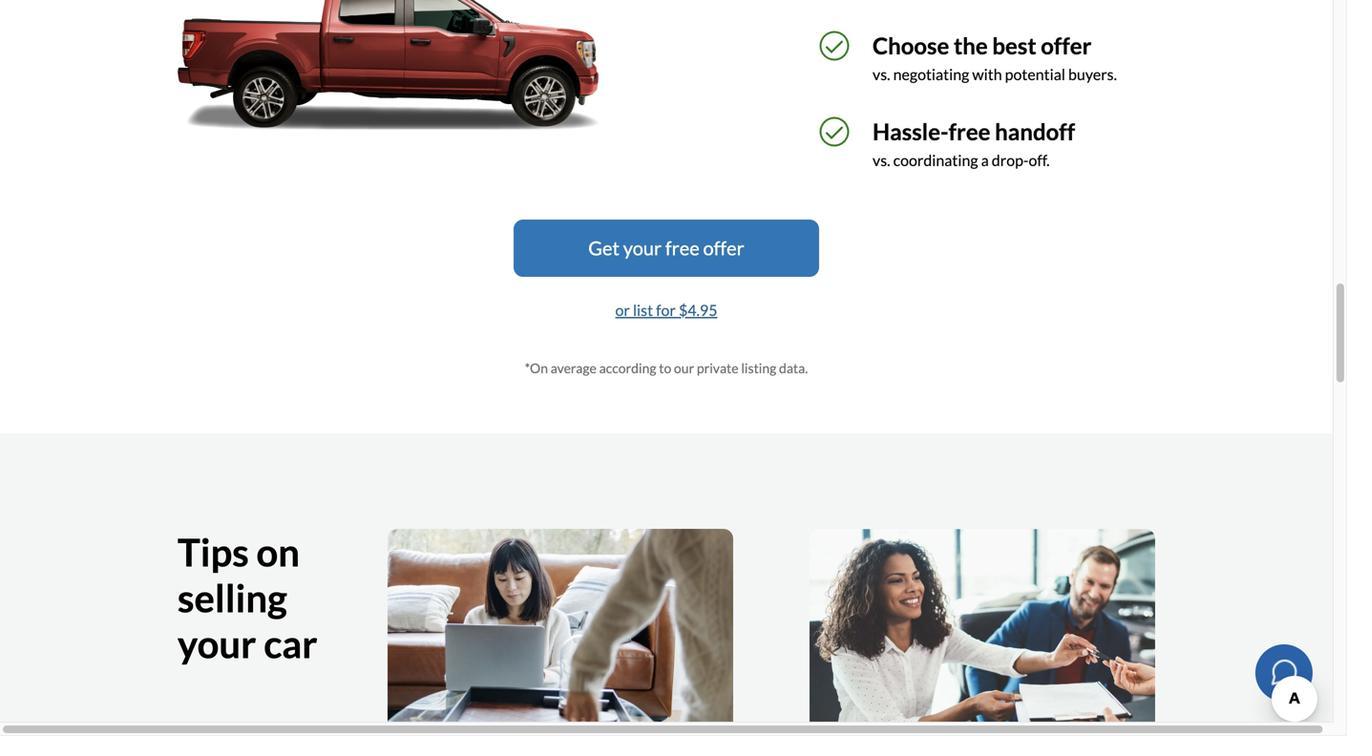 Task type: describe. For each thing, give the bounding box(es) containing it.
tips
[[178, 529, 249, 575]]

$4.95
[[679, 301, 718, 319]]

our
[[674, 360, 695, 376]]

or
[[616, 301, 630, 319]]

with
[[973, 65, 1003, 84]]

car
[[264, 621, 318, 667]]

best
[[993, 32, 1037, 59]]

average
[[551, 360, 597, 376]]

vs. negotiating with potential buyers.
[[873, 65, 1118, 84]]

*on
[[525, 360, 548, 376]]

your inside tips on selling your car
[[178, 621, 256, 667]]

what paperwork do i need to sell my car? image
[[810, 529, 1156, 736]]

0 vertical spatial free
[[949, 118, 991, 145]]

get
[[589, 237, 620, 260]]

data.
[[779, 360, 808, 376]]

your inside button
[[623, 237, 662, 260]]

*on average according to our private listing data.
[[525, 360, 808, 376]]

tips on selling your car
[[178, 529, 318, 667]]

offer for get your free offer
[[703, 237, 745, 260]]

potential
[[1005, 65, 1066, 84]]

to
[[659, 360, 672, 376]]

vs. for vs. coordinating a drop-off.
[[873, 151, 891, 170]]

open chat window image
[[1269, 657, 1300, 688]]



Task type: locate. For each thing, give the bounding box(es) containing it.
on
[[256, 529, 300, 575]]

hassle-
[[873, 118, 949, 145]]

1 vertical spatial your
[[178, 621, 256, 667]]

buyers.
[[1069, 65, 1118, 84]]

your right get
[[623, 237, 662, 260]]

1 vs. from the top
[[873, 65, 891, 84]]

offer for choose the best offer
[[1041, 32, 1092, 59]]

selling
[[178, 575, 287, 621]]

your left car at the bottom
[[178, 621, 256, 667]]

vs. for vs. negotiating with potential buyers.
[[873, 65, 891, 84]]

car image
[[178, 0, 600, 129]]

0 horizontal spatial offer
[[703, 237, 745, 260]]

offer
[[1041, 32, 1092, 59], [703, 237, 745, 260]]

0 vertical spatial vs.
[[873, 65, 891, 84]]

0 horizontal spatial your
[[178, 621, 256, 667]]

choose the best offer
[[873, 32, 1092, 59]]

1 vertical spatial free
[[666, 237, 700, 260]]

list
[[633, 301, 653, 319]]

or list for $4.95 button
[[615, 296, 719, 325]]

free inside get your free offer button
[[666, 237, 700, 260]]

1 horizontal spatial offer
[[1041, 32, 1092, 59]]

offer up $4.95
[[703, 237, 745, 260]]

handoff
[[995, 118, 1076, 145]]

or list for $4.95
[[616, 301, 718, 319]]

vs.
[[873, 65, 891, 84], [873, 151, 891, 170]]

hassle-free handoff
[[873, 118, 1076, 145]]

the
[[954, 32, 988, 59]]

2 vs. from the top
[[873, 151, 891, 170]]

drop-
[[992, 151, 1029, 170]]

a
[[981, 151, 989, 170]]

off.
[[1029, 151, 1050, 170]]

0 vertical spatial your
[[623, 237, 662, 260]]

listing
[[741, 360, 777, 376]]

0 vertical spatial offer
[[1041, 32, 1092, 59]]

choose
[[873, 32, 950, 59]]

vs. down hassle- at the right top of page
[[873, 151, 891, 170]]

according
[[599, 360, 657, 376]]

vs. down choose
[[873, 65, 891, 84]]

offer inside button
[[703, 237, 745, 260]]

negotiating
[[894, 65, 970, 84]]

for
[[656, 301, 676, 319]]

1 vertical spatial vs.
[[873, 151, 891, 170]]

1 horizontal spatial free
[[949, 118, 991, 145]]

free
[[949, 118, 991, 145], [666, 237, 700, 260]]

free up $4.95
[[666, 237, 700, 260]]

offer up buyers.
[[1041, 32, 1092, 59]]

free up vs. coordinating a drop-off. at the right top of the page
[[949, 118, 991, 145]]

reviewing instant cash offers for your car image
[[388, 529, 733, 736]]

your
[[623, 237, 662, 260], [178, 621, 256, 667]]

private
[[697, 360, 739, 376]]

1 horizontal spatial your
[[623, 237, 662, 260]]

coordinating
[[894, 151, 979, 170]]

vs. coordinating a drop-off.
[[873, 151, 1050, 170]]

get your free offer button
[[514, 220, 820, 277]]

0 horizontal spatial free
[[666, 237, 700, 260]]

get your free offer
[[589, 237, 745, 260]]

1 vertical spatial offer
[[703, 237, 745, 260]]



Task type: vqa. For each thing, say whether or not it's contained in the screenshot.
Selling
yes



